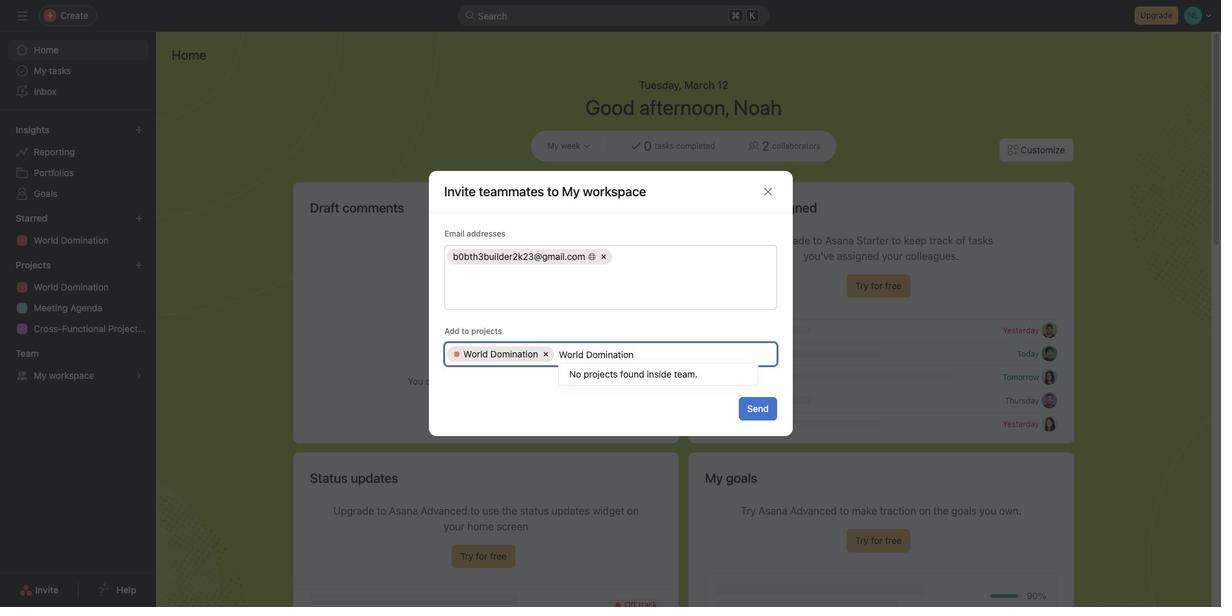 Task type: locate. For each thing, give the bounding box(es) containing it.
teams element
[[0, 342, 156, 389]]

0 vertical spatial row
[[445, 246, 777, 268]]

hide sidebar image
[[17, 10, 27, 21]]

row
[[445, 246, 777, 268], [445, 343, 777, 365]]

dialog
[[429, 171, 793, 436]]

1 vertical spatial cell
[[447, 347, 554, 362]]

cell
[[447, 249, 612, 265], [447, 347, 554, 362]]

0 vertical spatial cell
[[447, 249, 612, 265]]

projects element
[[0, 254, 156, 342]]

1 vertical spatial row
[[445, 343, 777, 365]]

1 cell from the top
[[447, 249, 612, 265]]

2 cell from the top
[[447, 347, 554, 362]]

None text field
[[559, 347, 770, 362]]

close this dialog image
[[763, 186, 773, 197]]



Task type: vqa. For each thing, say whether or not it's contained in the screenshot.
Add items to starred icon
no



Task type: describe. For each thing, give the bounding box(es) containing it.
1 row from the top
[[445, 246, 777, 268]]

2 row from the top
[[445, 343, 777, 365]]

starred element
[[0, 207, 156, 254]]

global element
[[0, 32, 156, 110]]

insights element
[[0, 118, 156, 207]]

prominent image
[[465, 10, 476, 21]]



